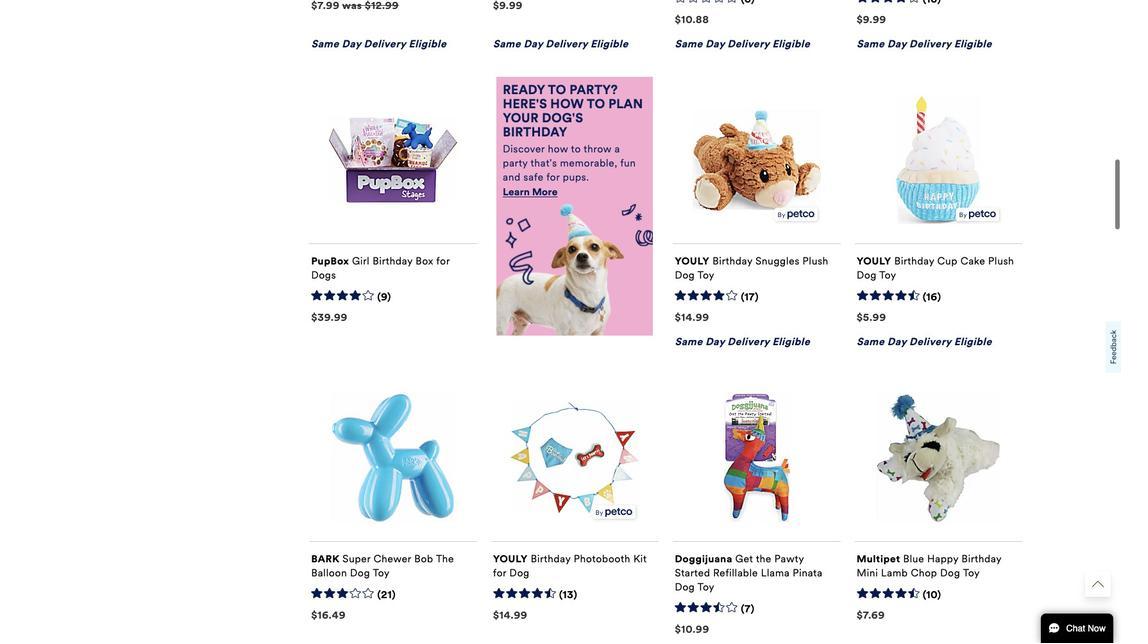 Task type: locate. For each thing, give the bounding box(es) containing it.
birthday up (13)
[[531, 553, 571, 566]]

1 plush from the left
[[803, 255, 829, 267]]

youly for birthday snuggles plush dog toy
[[675, 255, 710, 267]]

birthday inside blue happy birthday mini lamb chop dog toy
[[962, 553, 1002, 566]]

birthday right happy
[[962, 553, 1002, 566]]

plush
[[803, 255, 829, 267], [988, 255, 1014, 267]]

0 horizontal spatial plush
[[803, 255, 829, 267]]

dog
[[675, 269, 695, 281], [857, 269, 877, 281], [350, 568, 370, 580], [510, 568, 530, 580], [940, 568, 960, 580], [675, 582, 695, 594]]

get the pawty started refillable llama pinata dog toy
[[675, 553, 823, 594]]

birthday inside birthday cup cake plush dog toy
[[894, 255, 935, 267]]

0 vertical spatial $14.99
[[675, 312, 709, 324]]

delivery
[[364, 38, 406, 50], [546, 38, 588, 50], [728, 38, 770, 50], [909, 38, 952, 50], [728, 336, 770, 348], [909, 336, 952, 348]]

dog inside get the pawty started refillable llama pinata dog toy
[[675, 582, 695, 594]]

toy inside birthday cup cake plush dog toy
[[879, 269, 896, 281]]

birthday snuggles plush dog toy
[[675, 255, 829, 281]]

birthday inside 'girl birthday box for dogs'
[[373, 255, 413, 267]]

dogs
[[311, 269, 336, 281]]

same
[[311, 38, 339, 50], [493, 38, 521, 50], [675, 38, 703, 50], [857, 38, 885, 50], [675, 336, 703, 348], [857, 336, 885, 348]]

$10.88
[[675, 13, 709, 26]]

same day delivery eligible
[[311, 38, 447, 50], [493, 38, 628, 50], [675, 38, 810, 50], [857, 38, 992, 50], [675, 336, 810, 348], [857, 336, 992, 348]]

snuggles
[[756, 255, 800, 267]]

dog inside super chewer bob the balloon dog toy
[[350, 568, 370, 580]]

plush right snuggles
[[803, 255, 829, 267]]

(10)
[[923, 589, 941, 602]]

birthday inside birthday photobooth kit for dog
[[531, 553, 571, 566]]

$9.99
[[857, 13, 886, 26]]

0 horizontal spatial for
[[436, 255, 450, 267]]

blue happy birthday mini lamb chop dog toy
[[857, 553, 1002, 580]]

dog inside birthday snuggles plush dog toy
[[675, 269, 695, 281]]

balloon
[[311, 568, 347, 580]]

2 plush from the left
[[988, 255, 1014, 267]]

0 horizontal spatial same day delivery eligible link
[[309, 0, 477, 51]]

for
[[436, 255, 450, 267], [493, 568, 507, 580]]

(17)
[[741, 291, 759, 303]]

cake
[[961, 255, 985, 267]]

lamb
[[881, 568, 908, 580]]

super
[[343, 553, 371, 566]]

7 reviews element
[[741, 604, 755, 617]]

the
[[756, 553, 772, 566]]

1 16 reviews element from the top
[[923, 0, 941, 6]]

0 vertical spatial for
[[436, 255, 450, 267]]

birthday up '(17)'
[[713, 255, 753, 267]]

birthday inside birthday snuggles plush dog toy
[[713, 255, 753, 267]]

eligible
[[409, 38, 447, 50], [591, 38, 628, 50], [772, 38, 810, 50], [954, 38, 992, 50], [772, 336, 810, 348], [954, 336, 992, 348]]

1 horizontal spatial $14.99
[[675, 312, 709, 324]]

pupbox
[[311, 255, 349, 267]]

toy inside birthday snuggles plush dog toy
[[698, 269, 715, 281]]

happy
[[927, 553, 959, 566]]

1 horizontal spatial same day delivery eligible link
[[491, 0, 659, 51]]

1 vertical spatial $14.99
[[493, 610, 528, 622]]

day
[[342, 38, 361, 50], [524, 38, 543, 50], [706, 38, 725, 50], [887, 38, 907, 50], [706, 336, 725, 348], [887, 336, 907, 348]]

2 horizontal spatial youly
[[857, 255, 891, 267]]

(9)
[[377, 291, 391, 303]]

0 horizontal spatial $14.99
[[493, 610, 528, 622]]

0 vertical spatial 16 reviews element
[[923, 0, 941, 6]]

$16.49
[[311, 610, 346, 622]]

16 reviews element containing (16)
[[923, 291, 941, 304]]

$14.99 for for
[[493, 610, 528, 622]]

1 horizontal spatial youly
[[675, 255, 710, 267]]

1 vertical spatial for
[[493, 568, 507, 580]]

refillable
[[713, 568, 758, 580]]

youly
[[675, 255, 710, 267], [857, 255, 891, 267], [493, 553, 528, 566]]

bark
[[311, 553, 340, 566]]

pawty
[[775, 553, 804, 566]]

2 16 reviews element from the top
[[923, 291, 941, 304]]

0 horizontal spatial youly
[[493, 553, 528, 566]]

for inside 'girl birthday box for dogs'
[[436, 255, 450, 267]]

blue
[[903, 553, 924, 566]]

birthday for birthday photobooth kit for dog
[[531, 553, 571, 566]]

$14.99
[[675, 312, 709, 324], [493, 610, 528, 622]]

started
[[675, 568, 710, 580]]

bob
[[414, 553, 433, 566]]

16 reviews element
[[923, 0, 941, 6], [923, 291, 941, 304]]

for inside birthday photobooth kit for dog
[[493, 568, 507, 580]]

cup
[[937, 255, 958, 267]]

1 horizontal spatial for
[[493, 568, 507, 580]]

toy inside super chewer bob the balloon dog toy
[[373, 568, 390, 580]]

1 vertical spatial 16 reviews element
[[923, 291, 941, 304]]

same day delivery eligible link
[[309, 0, 477, 51], [491, 0, 659, 51]]

birthday for birthday cup cake plush dog toy
[[894, 255, 935, 267]]

birthday left cup
[[894, 255, 935, 267]]

birthday right girl
[[373, 255, 413, 267]]

$14.99 for dog
[[675, 312, 709, 324]]

2 same day delivery eligible link from the left
[[491, 0, 659, 51]]

chewer
[[374, 553, 411, 566]]

(21)
[[377, 589, 396, 602]]

birthday
[[373, 255, 413, 267], [713, 255, 753, 267], [894, 255, 935, 267], [531, 553, 571, 566], [962, 553, 1002, 566]]

toy
[[698, 269, 715, 281], [879, 269, 896, 281], [373, 568, 390, 580], [963, 568, 980, 580], [698, 582, 715, 594]]

doggijuana
[[675, 553, 733, 566]]

plush right cake
[[988, 255, 1014, 267]]

1 horizontal spatial plush
[[988, 255, 1014, 267]]

for for birthday photobooth kit for dog
[[493, 568, 507, 580]]

plush inside birthday snuggles plush dog toy
[[803, 255, 829, 267]]

for for girl birthday box for dogs
[[436, 255, 450, 267]]

llama
[[761, 568, 790, 580]]



Task type: vqa. For each thing, say whether or not it's contained in the screenshot.
Gray within 'Polyester Pet Bin Paw Lattice Gray Round'
no



Task type: describe. For each thing, give the bounding box(es) containing it.
(13)
[[559, 589, 578, 602]]

chop
[[911, 568, 937, 580]]

9 reviews element
[[377, 291, 391, 304]]

styled arrow button link
[[1085, 572, 1111, 598]]

birthday cup cake plush dog toy
[[857, 255, 1014, 281]]

21 reviews element
[[377, 589, 396, 603]]

10 reviews element
[[923, 589, 941, 603]]

17 reviews element
[[741, 291, 759, 304]]

super chewer bob the balloon dog toy
[[311, 553, 454, 580]]

$39.99
[[311, 312, 348, 324]]

mini
[[857, 568, 878, 580]]

(7)
[[741, 604, 755, 616]]

girl
[[352, 255, 370, 267]]

$10.99
[[675, 624, 709, 636]]

birthday photobooth kit for dog
[[493, 553, 647, 580]]

youly for birthday photobooth kit for dog
[[493, 553, 528, 566]]

toy inside get the pawty started refillable llama pinata dog toy
[[698, 582, 715, 594]]

the
[[436, 553, 454, 566]]

0 reviews element
[[741, 0, 755, 6]]

dog inside blue happy birthday mini lamb chop dog toy
[[940, 568, 960, 580]]

dog inside birthday cup cake plush dog toy
[[857, 269, 877, 281]]

birthday for birthday snuggles plush dog toy
[[713, 255, 753, 267]]

girl birthday box for dogs
[[311, 255, 450, 281]]

dog inside birthday photobooth kit for dog
[[510, 568, 530, 580]]

box
[[416, 255, 434, 267]]

1 same day delivery eligible link from the left
[[309, 0, 477, 51]]

kit
[[633, 553, 647, 566]]

toy inside blue happy birthday mini lamb chop dog toy
[[963, 568, 980, 580]]

$7.69
[[857, 610, 885, 622]]

youly for birthday cup cake plush dog toy
[[857, 255, 891, 267]]

(16)
[[923, 291, 941, 303]]

pinata
[[793, 568, 823, 580]]

photobooth
[[574, 553, 631, 566]]

plush inside birthday cup cake plush dog toy
[[988, 255, 1014, 267]]

multipet
[[857, 553, 900, 566]]

13 reviews element
[[559, 589, 578, 603]]

get
[[735, 553, 753, 566]]

$5.99
[[857, 312, 886, 324]]

scroll to top image
[[1092, 579, 1104, 591]]



